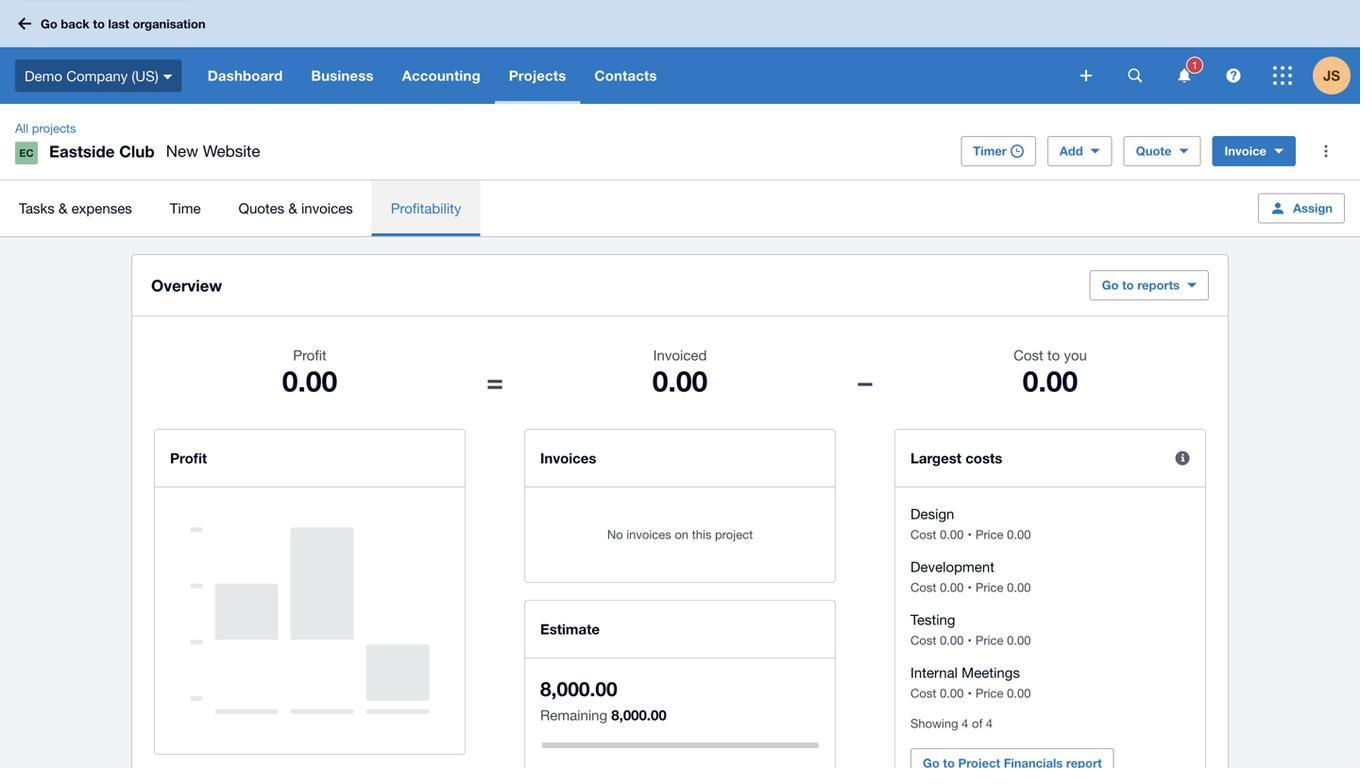 Task type: vqa. For each thing, say whether or not it's contained in the screenshot.
Clear icon
no



Task type: locate. For each thing, give the bounding box(es) containing it.
to inside popup button
[[1123, 278, 1135, 292]]

profit inside profit 0.00
[[293, 347, 327, 363]]

4 left of
[[962, 716, 969, 731]]

company
[[66, 67, 128, 84]]

invoices right quotes
[[301, 200, 353, 216]]

expenses
[[71, 200, 132, 216]]

go for go to reports
[[1102, 278, 1119, 292]]

svg image left back
[[18, 17, 31, 30]]

invoice button
[[1213, 136, 1296, 166]]

projects
[[509, 67, 566, 84]]

cost inside 'testing cost 0.00 • price 0.00'
[[911, 633, 937, 648]]

1 vertical spatial to
[[1123, 278, 1135, 292]]

svg image
[[1274, 66, 1293, 85], [1179, 69, 1191, 83], [1227, 69, 1241, 83], [1081, 70, 1092, 81]]

1 vertical spatial go
[[1102, 278, 1119, 292]]

cost down internal
[[911, 686, 937, 701]]

go left reports
[[1102, 278, 1119, 292]]

1 horizontal spatial profit
[[293, 347, 327, 363]]

price down development in the right of the page
[[976, 580, 1004, 595]]

3 price from the top
[[976, 633, 1004, 648]]

cost up testing
[[911, 580, 937, 595]]

of
[[972, 716, 983, 731]]

4 price from the top
[[976, 686, 1004, 701]]

1 vertical spatial 8,000.00
[[612, 707, 667, 724]]

eastside
[[49, 142, 115, 161]]

invoiced 0.00
[[653, 347, 708, 398]]

2 • from the top
[[968, 580, 972, 595]]

• inside 'testing cost 0.00 • price 0.00'
[[968, 633, 972, 648]]

•
[[968, 527, 972, 542], [968, 580, 972, 595], [968, 633, 972, 648], [968, 686, 972, 701]]

invoices
[[301, 200, 353, 216], [627, 527, 672, 542]]

2 horizontal spatial svg image
[[1129, 69, 1143, 83]]

price
[[976, 527, 1004, 542], [976, 580, 1004, 595], [976, 633, 1004, 648], [976, 686, 1004, 701]]

price inside design cost 0.00 • price 0.00
[[976, 527, 1004, 542]]

0 horizontal spatial to
[[93, 16, 105, 31]]

cost inside design cost 0.00 • price 0.00
[[911, 527, 937, 542]]

accounting button
[[388, 47, 495, 104]]

1 horizontal spatial invoices
[[627, 527, 672, 542]]

banner
[[0, 0, 1361, 104]]

• down development in the right of the page
[[968, 580, 972, 595]]

testing cost 0.00 • price 0.00
[[911, 611, 1031, 648]]

• for design
[[968, 527, 972, 542]]

• up the meetings
[[968, 633, 972, 648]]

timer button
[[961, 136, 1036, 166]]

2 horizontal spatial to
[[1123, 278, 1135, 292]]

1 vertical spatial profit
[[170, 450, 207, 467]]

design cost 0.00 • price 0.00
[[911, 506, 1031, 542]]

cost inside development cost 0.00 • price 0.00
[[911, 580, 937, 595]]

&
[[59, 200, 67, 216], [289, 200, 297, 216]]

0 vertical spatial profit
[[293, 347, 327, 363]]

price inside 'testing cost 0.00 • price 0.00'
[[976, 633, 1004, 648]]

1 horizontal spatial &
[[289, 200, 297, 216]]

reports
[[1138, 278, 1180, 292]]

go inside popup button
[[1102, 278, 1119, 292]]

to left last
[[93, 16, 105, 31]]

back
[[61, 16, 90, 31]]

to
[[93, 16, 105, 31], [1123, 278, 1135, 292], [1048, 347, 1061, 363]]

svg image inside 1 popup button
[[1179, 69, 1191, 83]]

new
[[166, 142, 198, 160]]

0 vertical spatial invoices
[[301, 200, 353, 216]]

svg image right (us)
[[163, 74, 173, 79]]

& right tasks
[[59, 200, 67, 216]]

go back to last organisation
[[41, 16, 206, 31]]

to for cost to you 0.00
[[1048, 347, 1061, 363]]

club
[[119, 142, 155, 161]]

to left reports
[[1123, 278, 1135, 292]]

2 vertical spatial to
[[1048, 347, 1061, 363]]

0 horizontal spatial svg image
[[18, 17, 31, 30]]

• inside design cost 0.00 • price 0.00
[[968, 527, 972, 542]]

8,000.00 up remaining
[[541, 677, 618, 701]]

0 vertical spatial to
[[93, 16, 105, 31]]

price up development cost 0.00 • price 0.00
[[976, 527, 1004, 542]]

svg image
[[18, 17, 31, 30], [1129, 69, 1143, 83], [163, 74, 173, 79]]

go to reports button
[[1090, 270, 1210, 300]]

profit
[[293, 347, 327, 363], [170, 450, 207, 467]]

no
[[607, 527, 623, 542]]

cost for testing
[[911, 633, 937, 648]]

contacts button
[[581, 47, 672, 104]]

• up development in the right of the page
[[968, 527, 972, 542]]

internal
[[911, 664, 958, 681]]

& right quotes
[[289, 200, 297, 216]]

(us)
[[132, 67, 158, 84]]

profitability tab
[[372, 180, 480, 236]]

profit for profit
[[170, 450, 207, 467]]

time link
[[151, 180, 220, 236]]

js button
[[1313, 47, 1361, 104]]

8,000.00
[[541, 677, 618, 701], [612, 707, 667, 724]]

go for go back to last organisation
[[41, 16, 57, 31]]

3 • from the top
[[968, 633, 972, 648]]

development
[[911, 558, 995, 575]]

• for development
[[968, 580, 972, 595]]

to left you at right
[[1048, 347, 1061, 363]]

−
[[857, 364, 874, 398]]

1 & from the left
[[59, 200, 67, 216]]

2 & from the left
[[289, 200, 297, 216]]

& for tasks
[[59, 200, 67, 216]]

4
[[962, 716, 969, 731], [986, 716, 993, 731]]

0.00
[[282, 364, 338, 398], [653, 364, 708, 398], [1023, 364, 1078, 398], [940, 527, 964, 542], [1007, 527, 1031, 542], [940, 580, 964, 595], [1007, 580, 1031, 595], [940, 633, 964, 648], [1007, 633, 1031, 648], [940, 686, 964, 701], [1007, 686, 1031, 701]]

4 right of
[[986, 716, 993, 731]]

0 horizontal spatial &
[[59, 200, 67, 216]]

go left back
[[41, 16, 57, 31]]

cost inside 'internal meetings cost 0.00 • price 0.00'
[[911, 686, 937, 701]]

js
[[1324, 67, 1341, 84]]

svg image left js
[[1274, 66, 1293, 85]]

overview
[[151, 276, 222, 295]]

cost left you at right
[[1014, 347, 1044, 363]]

go
[[41, 16, 57, 31], [1102, 278, 1119, 292]]

0 horizontal spatial invoices
[[301, 200, 353, 216]]

cost to you 0.00
[[1014, 347, 1088, 398]]

1 • from the top
[[968, 527, 972, 542]]

0 horizontal spatial go
[[41, 16, 57, 31]]

8,000.00 remaining 8,000.00
[[541, 677, 667, 724]]

to for go to reports
[[1123, 278, 1135, 292]]

internal meetings cost 0.00 • price 0.00
[[911, 664, 1031, 701]]

1
[[1192, 59, 1198, 71]]

1 horizontal spatial to
[[1048, 347, 1061, 363]]

cost
[[1014, 347, 1044, 363], [911, 527, 937, 542], [911, 580, 937, 595], [911, 633, 937, 648], [911, 686, 937, 701]]

4 • from the top
[[968, 686, 972, 701]]

add
[[1060, 144, 1084, 158]]

cost down design
[[911, 527, 937, 542]]

invoice
[[1225, 144, 1267, 158]]

price for testing
[[976, 633, 1004, 648]]

8,000.00 right remaining
[[612, 707, 667, 724]]

1 price from the top
[[976, 527, 1004, 542]]

cost down testing
[[911, 633, 937, 648]]

remaining
[[541, 707, 608, 723]]

0 vertical spatial 8,000.00
[[541, 677, 618, 701]]

1 horizontal spatial 4
[[986, 716, 993, 731]]

1 horizontal spatial go
[[1102, 278, 1119, 292]]

eastside club
[[49, 142, 155, 161]]

price up the meetings
[[976, 633, 1004, 648]]

to inside cost to you 0.00
[[1048, 347, 1061, 363]]

estimate
[[541, 621, 600, 638]]

0 vertical spatial go
[[41, 16, 57, 31]]

& inside the tasks & expenses "link"
[[59, 200, 67, 216]]

& for quotes
[[289, 200, 297, 216]]

1 vertical spatial invoices
[[627, 527, 672, 542]]

• inside development cost 0.00 • price 0.00
[[968, 580, 972, 595]]

project
[[715, 527, 753, 542]]

svg image left 1 at top right
[[1179, 69, 1191, 83]]

this
[[692, 527, 712, 542]]

price down the meetings
[[976, 686, 1004, 701]]

0 horizontal spatial 4
[[962, 716, 969, 731]]

1 horizontal spatial svg image
[[163, 74, 173, 79]]

• down the meetings
[[968, 686, 972, 701]]

showing 4 of 4
[[911, 716, 993, 731]]

svg image left 1 popup button
[[1129, 69, 1143, 83]]

invoices left on
[[627, 527, 672, 542]]

0 horizontal spatial profit
[[170, 450, 207, 467]]

profit 0.00
[[282, 347, 338, 398]]

2 price from the top
[[976, 580, 1004, 595]]

assign
[[1294, 201, 1333, 215]]

& inside quotes & invoices link
[[289, 200, 297, 216]]

testing
[[911, 611, 956, 628]]

projects
[[32, 121, 76, 136]]

price inside development cost 0.00 • price 0.00
[[976, 580, 1004, 595]]



Task type: describe. For each thing, give the bounding box(es) containing it.
• for testing
[[968, 633, 972, 648]]

2 4 from the left
[[986, 716, 993, 731]]

invoices
[[541, 450, 597, 467]]

demo company (us) button
[[0, 47, 193, 104]]

invoiced
[[654, 347, 707, 363]]

profit for profit 0.00
[[293, 347, 327, 363]]

0.00 inside cost to you 0.00
[[1023, 364, 1078, 398]]

quote button
[[1124, 136, 1201, 166]]

all
[[15, 121, 29, 136]]

you
[[1064, 347, 1088, 363]]

contacts
[[595, 67, 657, 84]]

1 4 from the left
[[962, 716, 969, 731]]

last
[[108, 16, 129, 31]]

costs
[[966, 450, 1003, 467]]

tasks & expenses link
[[0, 180, 151, 236]]

svg image inside "demo company (us)" popup button
[[163, 74, 173, 79]]

projects button
[[495, 47, 581, 104]]

invoices inside quotes & invoices link
[[301, 200, 353, 216]]

svg image up add popup button
[[1081, 70, 1092, 81]]

largest
[[911, 450, 962, 467]]

time
[[170, 200, 201, 216]]

more info image
[[1164, 439, 1202, 477]]

profitability link
[[372, 180, 480, 236]]

cost inside cost to you 0.00
[[1014, 347, 1044, 363]]

go to reports
[[1102, 278, 1180, 292]]

svg image right 1 at top right
[[1227, 69, 1241, 83]]

more options image
[[1308, 132, 1346, 170]]

cost for development
[[911, 580, 937, 595]]

price for design
[[976, 527, 1004, 542]]

accounting
[[402, 67, 481, 84]]

assign button
[[1259, 193, 1346, 223]]

svg image inside go back to last organisation link
[[18, 17, 31, 30]]

website
[[203, 142, 260, 160]]

quotes
[[239, 200, 285, 216]]

demo company (us)
[[25, 67, 158, 84]]

price for development
[[976, 580, 1004, 595]]

1 button
[[1166, 47, 1204, 104]]

cost for design
[[911, 527, 937, 542]]

new website
[[166, 142, 260, 160]]

tasks & expenses
[[19, 200, 132, 216]]

dashboard link
[[193, 47, 297, 104]]

no profit information available image
[[190, 506, 429, 735]]

dashboard
[[208, 67, 283, 84]]

go back to last organisation link
[[11, 7, 217, 40]]

• inside 'internal meetings cost 0.00 • price 0.00'
[[968, 686, 972, 701]]

all projects
[[15, 121, 76, 136]]

all projects link
[[8, 119, 84, 138]]

add button
[[1048, 136, 1113, 166]]

banner containing dashboard
[[0, 0, 1361, 104]]

development cost 0.00 • price 0.00
[[911, 558, 1031, 595]]

design
[[911, 506, 955, 522]]

quotes & invoices
[[239, 200, 353, 216]]

showing
[[911, 716, 959, 731]]

price inside 'internal meetings cost 0.00 • price 0.00'
[[976, 686, 1004, 701]]

meetings
[[962, 664, 1020, 681]]

business
[[311, 67, 374, 84]]

business button
[[297, 47, 388, 104]]

ec
[[19, 147, 34, 159]]

profitability
[[391, 200, 462, 216]]

=
[[487, 364, 504, 398]]

organisation
[[133, 16, 206, 31]]

tasks
[[19, 200, 55, 216]]

to inside banner
[[93, 16, 105, 31]]

quotes & invoices link
[[220, 180, 372, 236]]

largest costs
[[911, 450, 1003, 467]]

quote
[[1136, 144, 1172, 158]]

demo
[[25, 67, 62, 84]]

on
[[675, 527, 689, 542]]

no invoices on this project
[[607, 527, 753, 542]]

timer
[[974, 144, 1007, 158]]



